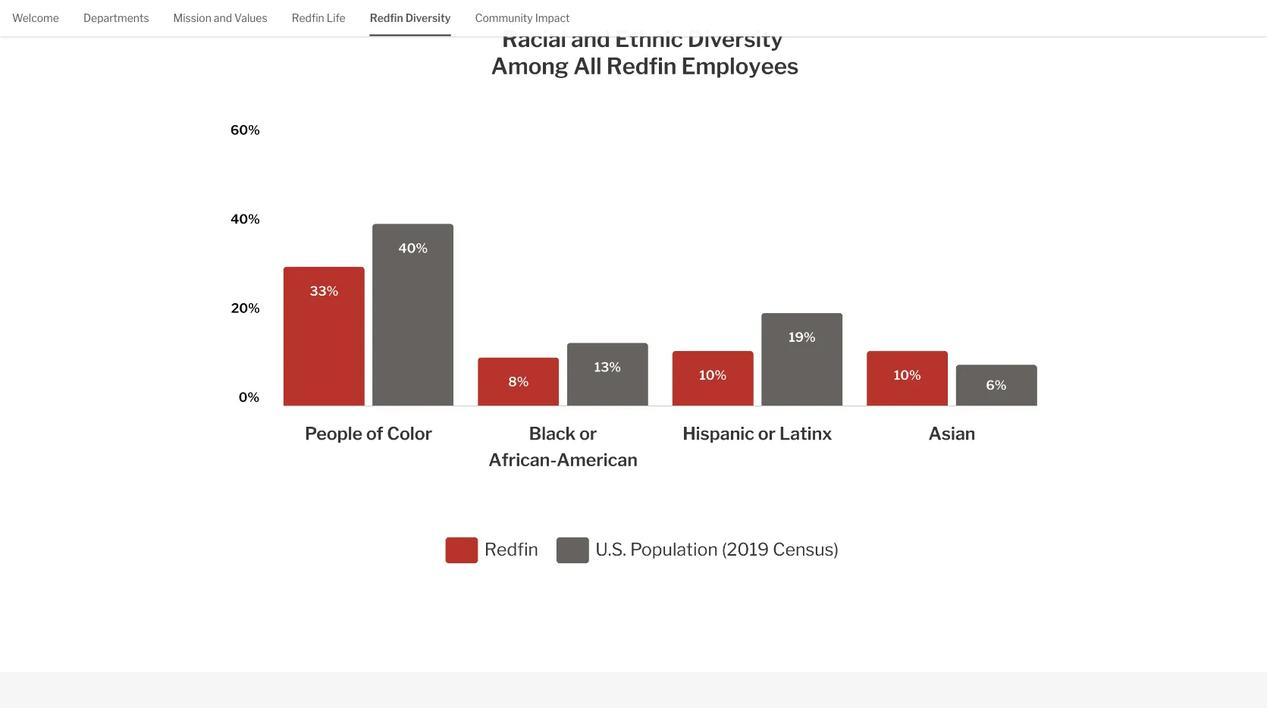 Task type: locate. For each thing, give the bounding box(es) containing it.
welcome
[[12, 12, 59, 25]]

redfin
[[292, 12, 325, 25], [370, 12, 403, 25]]

graph of overall diversity at redfin image
[[156, 0, 1112, 614]]

0 horizontal spatial redfin
[[292, 12, 325, 25]]

redfin left diversity
[[370, 12, 403, 25]]

redfin inside redfin life link
[[292, 12, 325, 25]]

1 redfin from the left
[[292, 12, 325, 25]]

community impact link
[[475, 0, 570, 35]]

2 redfin from the left
[[370, 12, 403, 25]]

life
[[327, 12, 346, 25]]

community
[[475, 12, 533, 25]]

redfin left life on the top left of the page
[[292, 12, 325, 25]]

welcome link
[[12, 0, 59, 35]]

redfin for redfin life
[[292, 12, 325, 25]]

community impact
[[475, 12, 570, 25]]

redfin life link
[[292, 0, 346, 35]]

redfin diversity link
[[370, 0, 451, 35]]

mission
[[173, 12, 212, 25]]

mission and values
[[173, 12, 268, 25]]

redfin inside the redfin diversity link
[[370, 12, 403, 25]]

diversity
[[406, 12, 451, 25]]

1 horizontal spatial redfin
[[370, 12, 403, 25]]



Task type: describe. For each thing, give the bounding box(es) containing it.
values
[[235, 12, 268, 25]]

mission and values link
[[173, 0, 268, 35]]

redfin for redfin diversity
[[370, 12, 403, 25]]

redfin diversity
[[370, 12, 451, 25]]

redfin life
[[292, 12, 346, 25]]

impact
[[535, 12, 570, 25]]

departments link
[[83, 0, 149, 35]]

and
[[214, 12, 232, 25]]

departments
[[83, 12, 149, 25]]



Task type: vqa. For each thing, say whether or not it's contained in the screenshot.
first The "," from the left
no



